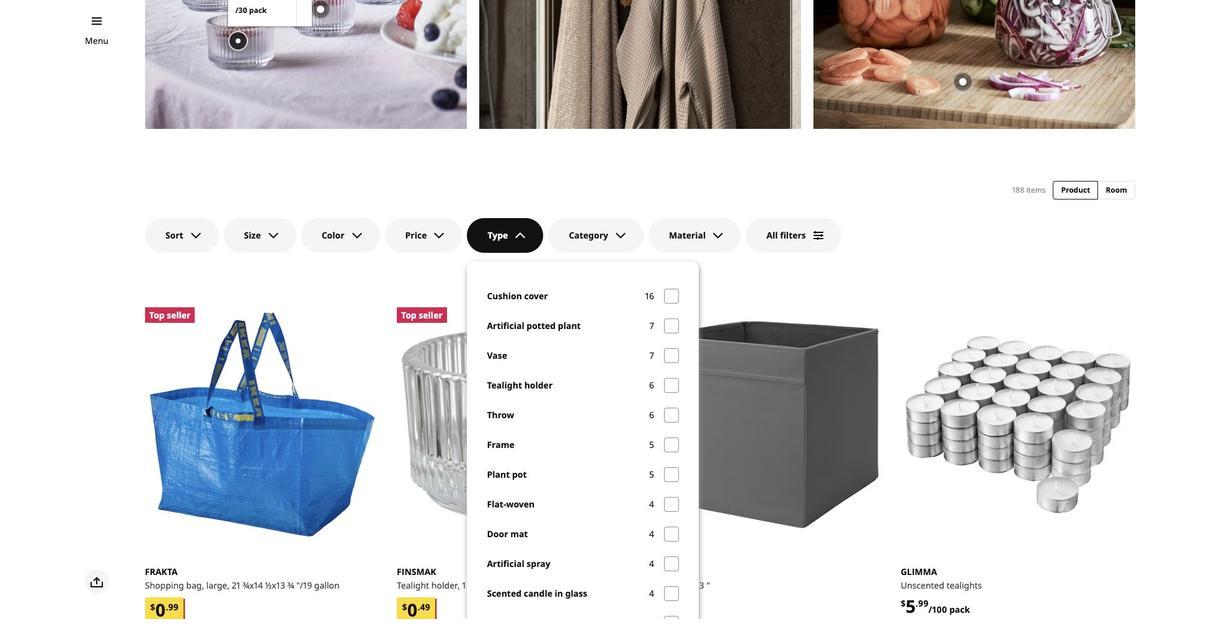 Task type: locate. For each thing, give the bounding box(es) containing it.
frakta
[[145, 566, 178, 578]]

throw
[[487, 409, 514, 421]]

top seller for frakta
[[149, 309, 191, 321]]

menu
[[85, 35, 109, 47]]

cover
[[524, 290, 548, 302]]

2 vertical spatial 6
[[654, 595, 664, 618]]

2 horizontal spatial top seller link
[[649, 307, 883, 542]]

2 7 from the top
[[650, 350, 654, 361]]

1 vertical spatial 5
[[649, 469, 654, 480]]

. inside the glimma unscented tealights $ 5 . 99 /100 pack
[[916, 598, 918, 610]]

1 vertical spatial 6
[[649, 409, 654, 421]]

1 vertical spatial artificial
[[487, 558, 524, 570]]

0 vertical spatial 6
[[649, 379, 654, 391]]

0 vertical spatial pack
[[249, 5, 267, 16]]

holder,
[[431, 580, 460, 592]]

0 horizontal spatial top
[[149, 309, 165, 321]]

category button
[[548, 218, 644, 253]]

99 inside the glimma unscented tealights $ 5 . 99 /100 pack
[[918, 598, 929, 610]]

1 4 from the top
[[649, 498, 654, 510]]

2 horizontal spatial top seller
[[653, 309, 694, 321]]

artificial
[[487, 320, 524, 332], [487, 558, 524, 570]]

top seller
[[149, 309, 191, 321], [401, 309, 443, 321], [653, 309, 694, 321]]

99 down 13x15x13
[[667, 598, 677, 610]]

0 vertical spatial artificial
[[487, 320, 524, 332]]

7 for vase
[[650, 350, 654, 361]]

1 artificial from the top
[[487, 320, 524, 332]]

type button
[[467, 218, 543, 253]]

4 4 from the top
[[649, 588, 654, 600]]

candle
[[524, 588, 552, 600]]

scented candle in glass
[[487, 588, 587, 600]]

1 top seller from the left
[[149, 309, 191, 321]]

6 inside dröna box, 13x15x13 " $ 6 . 99
[[654, 595, 664, 618]]

5 for plant pot
[[649, 469, 654, 480]]

. down finsmak tealight holder, 1 "
[[418, 601, 420, 613]]

pack right /100 at right bottom
[[949, 604, 970, 616]]

1 seller from the left
[[167, 309, 191, 321]]

3 seller from the left
[[671, 309, 694, 321]]

1 vertical spatial pack
[[949, 604, 970, 616]]

" inside dröna box, 13x15x13 " $ 6 . 99
[[706, 580, 710, 592]]

99
[[667, 598, 677, 610], [918, 598, 929, 610], [168, 601, 179, 613]]

. down box,
[[664, 598, 667, 610]]

1 top seller link from the left
[[145, 307, 379, 542]]

2 top seller from the left
[[401, 309, 443, 321]]

1 horizontal spatial "
[[706, 580, 710, 592]]

top seller link
[[145, 307, 379, 542], [397, 307, 631, 542], [649, 307, 883, 542]]

tealight
[[487, 379, 522, 391], [397, 580, 429, 592]]

glimma
[[901, 566, 937, 578]]

in
[[555, 588, 563, 600]]

2 seller from the left
[[419, 309, 443, 321]]

glimma unscented tealights $ 5 . 99 /100 pack
[[901, 566, 982, 618]]

flat-
[[487, 498, 506, 510]]

" right 1
[[468, 580, 472, 592]]

2 horizontal spatial top
[[653, 309, 668, 321]]

1 horizontal spatial 99
[[667, 598, 677, 610]]

½x13
[[265, 580, 285, 592]]

seller for frakta
[[167, 309, 191, 321]]

pack inside the glimma unscented tealights $ 5 . 99 /100 pack
[[949, 604, 970, 616]]

2 horizontal spatial 99
[[918, 598, 929, 610]]

3 4 from the top
[[649, 558, 654, 570]]

"
[[468, 580, 472, 592], [706, 580, 710, 592]]

4
[[649, 498, 654, 510], [649, 528, 654, 540], [649, 558, 654, 570], [649, 588, 654, 600]]

tealight down finsmak
[[397, 580, 429, 592]]

2 vertical spatial 5
[[906, 595, 916, 618]]

tealight up throw on the left bottom of the page
[[487, 379, 522, 391]]

0 vertical spatial tealight
[[487, 379, 522, 391]]

13x15x13
[[669, 580, 704, 592]]

tealights
[[947, 580, 982, 592]]

cushion cover
[[487, 290, 548, 302]]

artificial for artificial spray
[[487, 558, 524, 570]]

dröna box, 13x15x13 " $ 6 . 99
[[649, 566, 710, 618]]

49
[[420, 601, 430, 613]]

1 " from the left
[[468, 580, 472, 592]]

top for frakta shopping bag, large, 21 ¾x14 ½x13 ¾ "/19 gallon
[[149, 309, 165, 321]]

4 for door mat
[[649, 528, 654, 540]]

material button
[[649, 218, 741, 253]]

2 top from the left
[[401, 309, 416, 321]]

$ down unscented at bottom right
[[901, 598, 906, 610]]

0 horizontal spatial tealight
[[397, 580, 429, 592]]

5 for frame
[[649, 439, 654, 451]]

99 inside dröna box, 13x15x13 " $ 6 . 99
[[667, 598, 677, 610]]

.
[[664, 598, 667, 610], [916, 598, 918, 610], [166, 601, 168, 613], [418, 601, 420, 613]]

2 4 from the top
[[649, 528, 654, 540]]

1 7 from the top
[[650, 320, 654, 332]]

tealight holder
[[487, 379, 553, 391]]

" right 13x15x13
[[706, 580, 710, 592]]

0 horizontal spatial top seller
[[149, 309, 191, 321]]

1 vertical spatial tealight
[[397, 580, 429, 592]]

16
[[645, 290, 654, 302]]

3 top seller link from the left
[[649, 307, 883, 542]]

artificial down 'cushion'
[[487, 320, 524, 332]]

$
[[649, 598, 654, 610], [901, 598, 906, 610], [150, 601, 155, 613], [402, 601, 407, 613]]

$ down box,
[[649, 598, 654, 610]]

$ inside the glimma unscented tealights $ 5 . 99 /100 pack
[[901, 598, 906, 610]]

price
[[405, 229, 427, 241]]

$ left . 99
[[150, 601, 155, 613]]

sort button
[[145, 218, 219, 253]]

"/19
[[296, 580, 312, 592]]

0 vertical spatial 5
[[649, 439, 654, 451]]

. down unscented at bottom right
[[916, 598, 918, 610]]

99 down unscented at bottom right
[[918, 598, 929, 610]]

material
[[669, 229, 706, 241]]

6
[[649, 379, 654, 391], [649, 409, 654, 421], [654, 595, 664, 618]]

door
[[487, 528, 508, 540]]

1 horizontal spatial top seller
[[401, 309, 443, 321]]

5
[[649, 439, 654, 451], [649, 469, 654, 480], [906, 595, 916, 618]]

1 horizontal spatial seller
[[419, 309, 443, 321]]

frakta shopping bag, large, 21 ¾x14 ½x13 ¾ "/19 gallon
[[145, 566, 340, 592]]

scented
[[487, 588, 521, 600]]

" inside finsmak tealight holder, 1 "
[[468, 580, 472, 592]]

size button
[[224, 218, 296, 253]]

color
[[322, 229, 344, 241]]

sort
[[165, 229, 183, 241]]

7
[[650, 320, 654, 332], [650, 350, 654, 361]]

artificial up scented
[[487, 558, 524, 570]]

pack
[[249, 5, 267, 16], [949, 604, 970, 616]]

pack right "/30"
[[249, 5, 267, 16]]

¾
[[287, 580, 294, 592]]

top seller link for frakta shopping bag, large, 21 ¾x14 ½x13 ¾ "/19 gallon
[[145, 307, 379, 542]]

plant pot
[[487, 469, 527, 480]]

2 " from the left
[[706, 580, 710, 592]]

0 horizontal spatial "
[[468, 580, 472, 592]]

3 top seller from the left
[[653, 309, 694, 321]]

0 horizontal spatial seller
[[167, 309, 191, 321]]

1 horizontal spatial pack
[[949, 604, 970, 616]]

artificial potted plant
[[487, 320, 581, 332]]

1 top from the left
[[149, 309, 165, 321]]

holder
[[524, 379, 553, 391]]

/30
[[235, 5, 247, 16]]

2 top seller link from the left
[[397, 307, 631, 542]]

top seller for finsmak
[[401, 309, 443, 321]]

type
[[488, 229, 508, 241]]

dröna
[[649, 566, 681, 578]]

21
[[232, 580, 240, 592]]

2 horizontal spatial seller
[[671, 309, 694, 321]]

0 horizontal spatial top seller link
[[145, 307, 379, 542]]

4 for flat-woven
[[649, 498, 654, 510]]

188
[[1012, 184, 1024, 195]]

1 horizontal spatial top seller link
[[397, 307, 631, 542]]

finsmak
[[397, 566, 436, 578]]

1 vertical spatial 7
[[650, 350, 654, 361]]

2 artificial from the top
[[487, 558, 524, 570]]

seller
[[167, 309, 191, 321], [419, 309, 443, 321], [671, 309, 694, 321]]

1 horizontal spatial top
[[401, 309, 416, 321]]

99 down the shopping
[[168, 601, 179, 613]]

0 vertical spatial 7
[[650, 320, 654, 332]]

0 horizontal spatial pack
[[249, 5, 267, 16]]

all
[[767, 229, 778, 241]]

category
[[569, 229, 608, 241]]

top
[[149, 309, 165, 321], [401, 309, 416, 321], [653, 309, 668, 321]]



Task type: describe. For each thing, give the bounding box(es) containing it.
/30 pack link
[[228, 0, 312, 26]]

artificial for artificial potted plant
[[487, 320, 524, 332]]

/100
[[929, 604, 947, 616]]

plant
[[487, 469, 510, 480]]

box,
[[649, 580, 666, 592]]

spray
[[527, 558, 550, 570]]

. down the shopping
[[166, 601, 168, 613]]

$ left '. 49'
[[402, 601, 407, 613]]

glass
[[565, 588, 587, 600]]

3 top from the left
[[653, 309, 668, 321]]

mat
[[510, 528, 528, 540]]

plant
[[558, 320, 581, 332]]

¾x14
[[243, 580, 263, 592]]

cushion
[[487, 290, 522, 302]]

size
[[244, 229, 261, 241]]

product button
[[1053, 181, 1098, 200]]

shopping
[[145, 580, 184, 592]]

. 99
[[166, 601, 179, 613]]

items
[[1026, 184, 1046, 195]]

gallon
[[314, 580, 340, 592]]

unscented
[[901, 580, 944, 592]]

6 for tealight holder
[[649, 379, 654, 391]]

woven
[[506, 498, 535, 510]]

pot
[[512, 469, 527, 480]]

finsmak tealight holder, 1 "
[[397, 566, 472, 592]]

room
[[1106, 185, 1127, 195]]

potted
[[527, 320, 556, 332]]

seller for finsmak
[[419, 309, 443, 321]]

. 49
[[418, 601, 430, 613]]

4 for scented candle in glass
[[649, 588, 654, 600]]

bag,
[[186, 580, 204, 592]]

frakta shopping bag, large, blue, 21 ¾x14 ½x13 ¾ "/19 gallon image
[[145, 307, 379, 542]]

4 for artificial spray
[[649, 558, 654, 570]]

vase
[[487, 350, 507, 361]]

$ inside dröna box, 13x15x13 " $ 6 . 99
[[649, 598, 654, 610]]

flat-woven
[[487, 498, 535, 510]]

188 items
[[1012, 184, 1046, 195]]

artificial spray
[[487, 558, 550, 570]]

pack inside /30 pack link
[[249, 5, 267, 16]]

6 for throw
[[649, 409, 654, 421]]

glimma unscented tealights image
[[901, 307, 1135, 542]]

7 for artificial potted plant
[[650, 320, 654, 332]]

0 horizontal spatial 99
[[168, 601, 179, 613]]

large,
[[206, 580, 229, 592]]

top for finsmak tealight holder, 1 "
[[401, 309, 416, 321]]

product
[[1061, 185, 1090, 195]]

room button
[[1098, 181, 1135, 200]]

5 inside the glimma unscented tealights $ 5 . 99 /100 pack
[[906, 595, 916, 618]]

dröna box, dark gray, 13x15x13 " image
[[649, 307, 883, 542]]

frame
[[487, 439, 514, 451]]

1
[[462, 580, 466, 592]]

menu button
[[85, 34, 109, 48]]

tealight inside finsmak tealight holder, 1 "
[[397, 580, 429, 592]]

color button
[[301, 218, 380, 253]]

filters
[[780, 229, 806, 241]]

door mat
[[487, 528, 528, 540]]

/30 pack
[[235, 5, 267, 16]]

price button
[[385, 218, 462, 253]]

all filters
[[767, 229, 806, 241]]

. inside dröna box, 13x15x13 " $ 6 . 99
[[664, 598, 667, 610]]

all filters button
[[746, 218, 841, 253]]

finsmak tealight holder, clear glass, 1 " image
[[397, 307, 631, 542]]

top seller link for finsmak tealight holder, 1 "
[[397, 307, 631, 542]]

1 horizontal spatial tealight
[[487, 379, 522, 391]]



Task type: vqa. For each thing, say whether or not it's contained in the screenshot.
right THE "TOP SELLER"
yes



